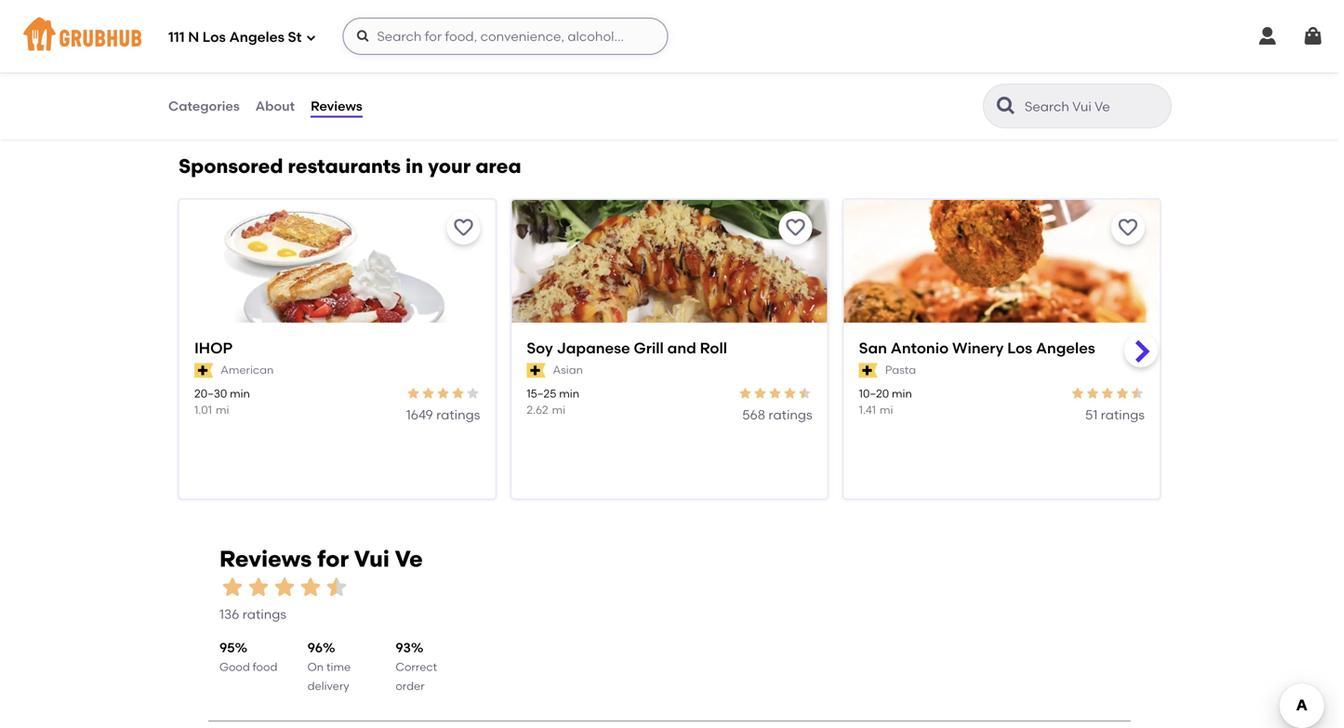 Task type: locate. For each thing, give the bounding box(es) containing it.
subscription pass image
[[527, 363, 545, 378], [859, 363, 878, 378]]

angeles
[[229, 29, 285, 46], [1036, 339, 1095, 357]]

3 mi from the left
[[880, 403, 893, 417]]

soy japanese grill and roll logo image
[[512, 200, 827, 356]]

min down pasta
[[892, 387, 912, 400]]

n
[[188, 29, 199, 46]]

japanese
[[557, 339, 630, 357]]

15–25 min 2.62 mi
[[527, 387, 579, 417]]

2 horizontal spatial min
[[892, 387, 912, 400]]

0 horizontal spatial mi
[[216, 403, 229, 417]]

star icon image
[[406, 386, 421, 401], [421, 386, 436, 401], [436, 386, 450, 401], [450, 386, 465, 401], [465, 386, 480, 401], [738, 386, 753, 401], [753, 386, 768, 401], [768, 386, 783, 401], [783, 386, 798, 401], [798, 386, 813, 401], [798, 386, 813, 401], [1070, 386, 1085, 401], [1085, 386, 1100, 401], [1100, 386, 1115, 401], [1115, 386, 1130, 401], [1130, 386, 1145, 401], [1130, 386, 1145, 401], [219, 574, 246, 600], [246, 574, 272, 600], [272, 574, 298, 600], [298, 574, 324, 600], [324, 574, 350, 600], [324, 574, 350, 600]]

save this restaurant image for roll
[[785, 217, 807, 239]]

51
[[1085, 407, 1098, 423]]

subscription pass image down soy
[[527, 363, 545, 378]]

0 horizontal spatial angeles
[[229, 29, 285, 46]]

mi right the 1.41
[[880, 403, 893, 417]]

0 vertical spatial los
[[203, 29, 226, 46]]

correct
[[396, 660, 437, 674]]

los inside main navigation navigation
[[203, 29, 226, 46]]

mi for soy japanese grill and roll
[[552, 403, 565, 417]]

san antonio winery los angeles logo image
[[844, 200, 1160, 356]]

1 horizontal spatial svg image
[[356, 29, 371, 44]]

min
[[230, 387, 250, 400], [559, 387, 579, 400], [892, 387, 912, 400]]

american
[[221, 363, 274, 377]]

ratings right 568
[[769, 407, 813, 423]]

pasta
[[885, 363, 916, 377]]

time
[[326, 660, 351, 674]]

svg image
[[1256, 25, 1279, 47], [356, 29, 371, 44], [305, 32, 317, 43]]

los right n
[[203, 29, 226, 46]]

136
[[219, 607, 239, 622]]

2 horizontal spatial save this restaurant button
[[1111, 211, 1145, 245]]

san
[[859, 339, 887, 357]]

on
[[308, 660, 324, 674]]

search icon image
[[995, 95, 1017, 117]]

subscription pass image down san
[[859, 363, 878, 378]]

3 save this restaurant button from the left
[[1111, 211, 1145, 245]]

order
[[396, 679, 425, 693]]

1 save this restaurant image from the left
[[785, 217, 807, 239]]

save this restaurant image
[[785, 217, 807, 239], [1117, 217, 1139, 239]]

ratings for ihop
[[436, 407, 480, 423]]

mi right 2.62
[[552, 403, 565, 417]]

ratings
[[436, 407, 480, 423], [769, 407, 813, 423], [1101, 407, 1145, 423], [242, 607, 286, 622]]

1 horizontal spatial save this restaurant image
[[1117, 217, 1139, 239]]

1 mi from the left
[[216, 403, 229, 417]]

1 horizontal spatial save this restaurant button
[[779, 211, 813, 245]]

reviews for reviews for vui ve
[[219, 546, 312, 573]]

0 horizontal spatial subscription pass image
[[527, 363, 545, 378]]

1649 ratings
[[406, 407, 480, 423]]

reviews up 136 ratings
[[219, 546, 312, 573]]

95 good food
[[219, 640, 277, 674]]

1.01
[[194, 403, 212, 417]]

1 min from the left
[[230, 387, 250, 400]]

0 horizontal spatial los
[[203, 29, 226, 46]]

food
[[253, 660, 277, 674]]

ratings right 1649
[[436, 407, 480, 423]]

categories button
[[167, 73, 241, 140]]

0 vertical spatial reviews
[[311, 98, 362, 114]]

soy
[[527, 339, 553, 357]]

111
[[168, 29, 185, 46]]

min inside 10–20 min 1.41 mi
[[892, 387, 912, 400]]

568 ratings
[[742, 407, 813, 423]]

save this restaurant button for san
[[1111, 211, 1145, 245]]

568
[[742, 407, 765, 423]]

93
[[396, 640, 411, 656]]

save this restaurant button for soy
[[779, 211, 813, 245]]

1 save this restaurant button from the left
[[447, 211, 480, 245]]

mi right the 1.01
[[216, 403, 229, 417]]

min inside 20–30 min 1.01 mi
[[230, 387, 250, 400]]

3 min from the left
[[892, 387, 912, 400]]

your
[[428, 154, 471, 178]]

categories
[[168, 98, 240, 114]]

reviews
[[311, 98, 362, 114], [219, 546, 312, 573]]

mi inside 20–30 min 1.01 mi
[[216, 403, 229, 417]]

2 mi from the left
[[552, 403, 565, 417]]

mi inside 15–25 min 2.62 mi
[[552, 403, 565, 417]]

1 horizontal spatial min
[[559, 387, 579, 400]]

delivery
[[308, 679, 349, 693]]

ihop logo image
[[179, 200, 495, 356]]

ve
[[395, 546, 423, 573]]

min for soy japanese grill and roll
[[559, 387, 579, 400]]

angeles left st
[[229, 29, 285, 46]]

1 horizontal spatial angeles
[[1036, 339, 1095, 357]]

2 horizontal spatial mi
[[880, 403, 893, 417]]

subscription pass image
[[194, 363, 213, 378]]

reviews inside button
[[311, 98, 362, 114]]

los right winery
[[1007, 339, 1032, 357]]

mi inside 10–20 min 1.41 mi
[[880, 403, 893, 417]]

sponsored
[[179, 154, 283, 178]]

ratings right 136
[[242, 607, 286, 622]]

136 ratings
[[219, 607, 286, 622]]

0 horizontal spatial save this restaurant image
[[785, 217, 807, 239]]

1 subscription pass image from the left
[[527, 363, 545, 378]]

2 save this restaurant button from the left
[[779, 211, 813, 245]]

winery
[[952, 339, 1004, 357]]

1 horizontal spatial los
[[1007, 339, 1032, 357]]

1 vertical spatial reviews
[[219, 546, 312, 573]]

0 vertical spatial angeles
[[229, 29, 285, 46]]

1 horizontal spatial subscription pass image
[[859, 363, 878, 378]]

min down asian
[[559, 387, 579, 400]]

los
[[203, 29, 226, 46], [1007, 339, 1032, 357]]

0 horizontal spatial min
[[230, 387, 250, 400]]

mi for ihop
[[216, 403, 229, 417]]

ratings right 51 on the right bottom
[[1101, 407, 1145, 423]]

min inside 15–25 min 2.62 mi
[[559, 387, 579, 400]]

san antonio winery los angeles
[[859, 339, 1095, 357]]

1 horizontal spatial mi
[[552, 403, 565, 417]]

2 subscription pass image from the left
[[859, 363, 878, 378]]

2 save this restaurant image from the left
[[1117, 217, 1139, 239]]

angeles up 51 on the right bottom
[[1036, 339, 1095, 357]]

mi
[[216, 403, 229, 417], [552, 403, 565, 417], [880, 403, 893, 417]]

min down american
[[230, 387, 250, 400]]

reviews up restaurants
[[311, 98, 362, 114]]

mi for san antonio winery los angeles
[[880, 403, 893, 417]]

asian
[[553, 363, 583, 377]]

2 min from the left
[[559, 387, 579, 400]]

save this restaurant button
[[447, 211, 480, 245], [779, 211, 813, 245], [1111, 211, 1145, 245]]

0 horizontal spatial save this restaurant button
[[447, 211, 480, 245]]



Task type: describe. For each thing, give the bounding box(es) containing it.
sponsored restaurants in your area
[[179, 154, 521, 178]]

and
[[667, 339, 696, 357]]

min for san antonio winery los angeles
[[892, 387, 912, 400]]

20–30
[[194, 387, 227, 400]]

area
[[476, 154, 521, 178]]

soy japanese grill and roll link
[[527, 338, 813, 359]]

111 n los angeles st
[[168, 29, 302, 46]]

main navigation navigation
[[0, 0, 1339, 73]]

svg image
[[1302, 25, 1324, 47]]

vui
[[354, 546, 390, 573]]

for
[[317, 546, 349, 573]]

15–25
[[527, 387, 557, 400]]

ratings for soy japanese grill and roll
[[769, 407, 813, 423]]

1 vertical spatial angeles
[[1036, 339, 1095, 357]]

reviews button
[[310, 73, 363, 140]]

san antonio winery los angeles link
[[859, 338, 1145, 359]]

soy japanese grill and roll
[[527, 339, 727, 357]]

restaurants
[[288, 154, 401, 178]]

save this restaurant image
[[452, 217, 475, 239]]

reviews for vui ve
[[219, 546, 423, 573]]

ratings for san antonio winery los angeles
[[1101, 407, 1145, 423]]

10–20 min 1.41 mi
[[859, 387, 912, 417]]

95
[[219, 640, 235, 656]]

reviews for reviews
[[311, 98, 362, 114]]

about
[[255, 98, 295, 114]]

1649
[[406, 407, 433, 423]]

grill
[[634, 339, 664, 357]]

subscription pass image for san antonio winery los angeles
[[859, 363, 878, 378]]

2.62
[[527, 403, 548, 417]]

Search Vui Ve search field
[[1023, 98, 1165, 115]]

20–30 min 1.01 mi
[[194, 387, 250, 417]]

Search for food, convenience, alcohol... search field
[[343, 18, 668, 55]]

save this restaurant image for angeles
[[1117, 217, 1139, 239]]

96
[[308, 640, 323, 656]]

antonio
[[891, 339, 949, 357]]

min for ihop
[[230, 387, 250, 400]]

1.41
[[859, 403, 876, 417]]

subscription pass image for soy japanese grill and roll
[[527, 363, 545, 378]]

in
[[406, 154, 423, 178]]

ihop
[[194, 339, 233, 357]]

1 vertical spatial los
[[1007, 339, 1032, 357]]

51 ratings
[[1085, 407, 1145, 423]]

good
[[219, 660, 250, 674]]

ihop link
[[194, 338, 480, 359]]

0 horizontal spatial svg image
[[305, 32, 317, 43]]

about button
[[255, 73, 296, 140]]

2 horizontal spatial svg image
[[1256, 25, 1279, 47]]

angeles inside main navigation navigation
[[229, 29, 285, 46]]

roll
[[700, 339, 727, 357]]

10–20
[[859, 387, 889, 400]]

93 correct order
[[396, 640, 437, 693]]

st
[[288, 29, 302, 46]]

96 on time delivery
[[308, 640, 351, 693]]



Task type: vqa. For each thing, say whether or not it's contained in the screenshot.
Prime
no



